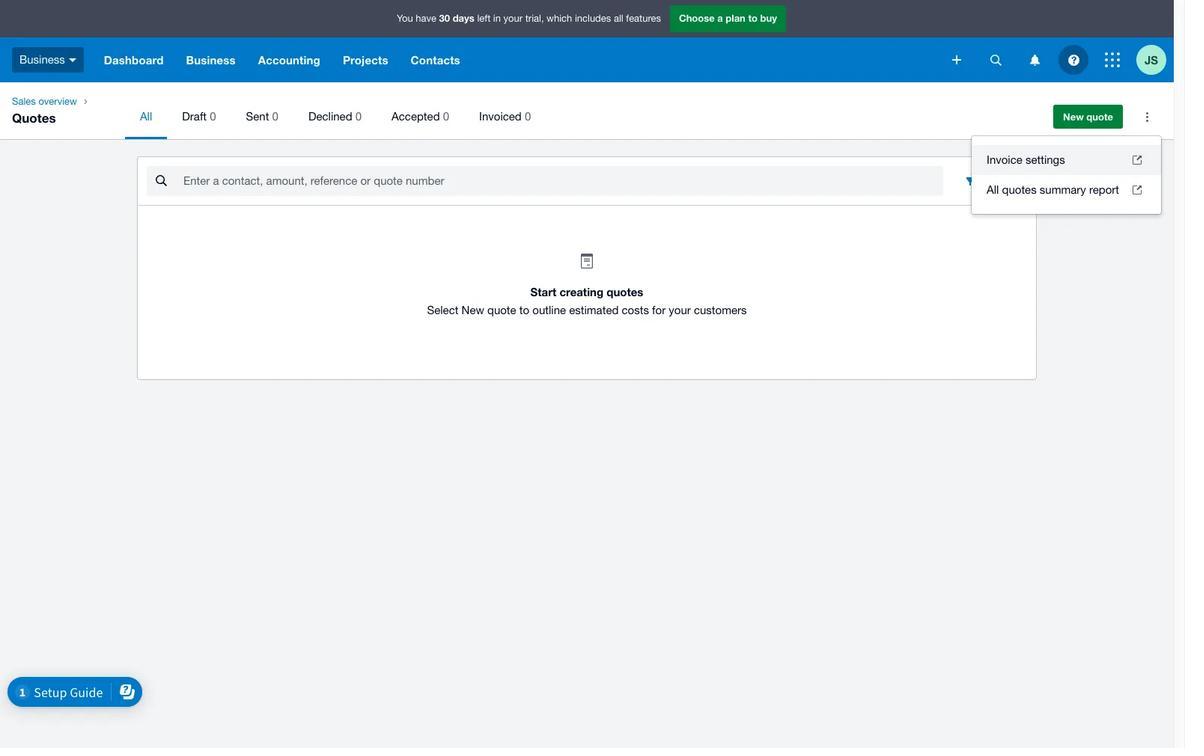 Task type: vqa. For each thing, say whether or not it's contained in the screenshot.
in
yes



Task type: locate. For each thing, give the bounding box(es) containing it.
outline
[[533, 304, 566, 317]]

1 vertical spatial new
[[462, 304, 484, 317]]

all
[[140, 110, 152, 123], [987, 183, 999, 196]]

5 0 from the left
[[525, 110, 531, 123]]

filter
[[985, 174, 1013, 188]]

draft 0
[[182, 110, 216, 123]]

2 0 from the left
[[272, 110, 279, 123]]

1 vertical spatial quotes
[[607, 285, 644, 299]]

0 vertical spatial all
[[140, 110, 152, 123]]

0 right accepted
[[443, 110, 449, 123]]

4 0 from the left
[[443, 110, 449, 123]]

banner containing js
[[0, 0, 1174, 82]]

1 horizontal spatial quote
[[1087, 111, 1114, 123]]

0 right sent
[[272, 110, 279, 123]]

choose a plan to buy
[[679, 12, 777, 24]]

customers
[[694, 304, 747, 317]]

0 horizontal spatial your
[[504, 13, 523, 24]]

filter button
[[952, 166, 1025, 196]]

0 right invoiced
[[525, 110, 531, 123]]

sales
[[12, 96, 36, 107]]

buy
[[761, 12, 777, 24]]

to left outline
[[520, 304, 530, 317]]

you have 30 days left in your trial, which includes all features
[[397, 12, 661, 24]]

creating
[[560, 285, 604, 299]]

your right for at the right top
[[669, 304, 691, 317]]

menu containing all
[[125, 94, 1033, 139]]

costs
[[622, 304, 649, 317]]

estimated
[[569, 304, 619, 317]]

0 vertical spatial your
[[504, 13, 523, 24]]

have
[[416, 13, 437, 24]]

you
[[397, 13, 413, 24]]

menu inside quotes element
[[125, 94, 1033, 139]]

svg image
[[1030, 54, 1040, 66], [69, 58, 76, 62]]

all left draft
[[140, 110, 152, 123]]

invoiced
[[479, 110, 522, 123]]

report
[[1090, 183, 1120, 196]]

business inside popup button
[[19, 53, 65, 66]]

business inside dropdown button
[[186, 53, 236, 67]]

1 vertical spatial quote
[[488, 304, 517, 317]]

overview
[[38, 96, 77, 107]]

left
[[477, 13, 491, 24]]

3 0 from the left
[[356, 110, 362, 123]]

all for all quotes summary report
[[987, 183, 999, 196]]

quote left outline
[[488, 304, 517, 317]]

0 vertical spatial new
[[1064, 111, 1084, 123]]

new quote
[[1064, 111, 1114, 123]]

list box
[[972, 136, 1162, 214]]

0 vertical spatial quotes
[[1002, 183, 1037, 196]]

choose
[[679, 12, 715, 24]]

banner
[[0, 0, 1174, 82]]

0 vertical spatial quote
[[1087, 111, 1114, 123]]

new quote link
[[1054, 105, 1123, 129]]

0 horizontal spatial svg image
[[69, 58, 76, 62]]

1 vertical spatial your
[[669, 304, 691, 317]]

svg image
[[1105, 52, 1120, 67], [990, 54, 1002, 66], [1068, 54, 1080, 66], [953, 55, 962, 64]]

start creating quotes select new quote to outline estimated costs for your customers
[[427, 285, 747, 317]]

quotes
[[1002, 183, 1037, 196], [607, 285, 644, 299]]

0 right declined
[[356, 110, 362, 123]]

new up invoice settings link
[[1064, 111, 1084, 123]]

1 horizontal spatial new
[[1064, 111, 1084, 123]]

your
[[504, 13, 523, 24], [669, 304, 691, 317]]

0 vertical spatial to
[[749, 12, 758, 24]]

1 horizontal spatial to
[[749, 12, 758, 24]]

start
[[531, 285, 557, 299]]

1 0 from the left
[[210, 110, 216, 123]]

0 for sent 0
[[272, 110, 279, 123]]

Enter a contact, amount, reference or quote number field
[[182, 167, 943, 195]]

business button
[[0, 37, 93, 82]]

all down invoice
[[987, 183, 999, 196]]

business up draft 0
[[186, 53, 236, 67]]

new right select on the top left of page
[[462, 304, 484, 317]]

0 horizontal spatial quotes
[[607, 285, 644, 299]]

your right in on the top
[[504, 13, 523, 24]]

invoice settings
[[987, 154, 1066, 166]]

0 horizontal spatial all
[[140, 110, 152, 123]]

1 horizontal spatial business
[[186, 53, 236, 67]]

dashboard link
[[93, 37, 175, 82]]

business
[[19, 53, 65, 66], [186, 53, 236, 67]]

business up sales overview
[[19, 53, 65, 66]]

trial,
[[526, 13, 544, 24]]

0 horizontal spatial quote
[[488, 304, 517, 317]]

quotes up the costs
[[607, 285, 644, 299]]

all quotes summary report link
[[972, 175, 1162, 205]]

draft
[[182, 110, 207, 123]]

quote left shortcuts 'icon'
[[1087, 111, 1114, 123]]

sent
[[246, 110, 269, 123]]

summary
[[1040, 183, 1087, 196]]

0 horizontal spatial to
[[520, 304, 530, 317]]

all inside quotes element
[[140, 110, 152, 123]]

0 horizontal spatial new
[[462, 304, 484, 317]]

1 vertical spatial to
[[520, 304, 530, 317]]

group
[[972, 136, 1162, 214]]

0 horizontal spatial business
[[19, 53, 65, 66]]

accepted
[[392, 110, 440, 123]]

to left "buy"
[[749, 12, 758, 24]]

1 horizontal spatial all
[[987, 183, 999, 196]]

a
[[718, 12, 723, 24]]

1 horizontal spatial svg image
[[1030, 54, 1040, 66]]

includes
[[575, 13, 611, 24]]

0
[[210, 110, 216, 123], [272, 110, 279, 123], [356, 110, 362, 123], [443, 110, 449, 123], [525, 110, 531, 123]]

sales overview
[[12, 96, 77, 107]]

sales overview link
[[6, 94, 83, 109]]

select
[[427, 304, 459, 317]]

0 right draft
[[210, 110, 216, 123]]

quotes down invoice settings
[[1002, 183, 1037, 196]]

invoiced 0
[[479, 110, 531, 123]]

quote
[[1087, 111, 1114, 123], [488, 304, 517, 317]]

accepted 0
[[392, 110, 449, 123]]

navigation
[[93, 37, 942, 82]]

for
[[652, 304, 666, 317]]

new
[[1064, 111, 1084, 123], [462, 304, 484, 317]]

new inside "start creating quotes select new quote to outline estimated costs for your customers"
[[462, 304, 484, 317]]

1 horizontal spatial your
[[669, 304, 691, 317]]

menu
[[125, 94, 1033, 139]]

projects
[[343, 53, 388, 67]]

to
[[749, 12, 758, 24], [520, 304, 530, 317]]

1 horizontal spatial quotes
[[1002, 183, 1037, 196]]

which
[[547, 13, 572, 24]]

your inside you have 30 days left in your trial, which includes all features
[[504, 13, 523, 24]]

1 vertical spatial all
[[987, 183, 999, 196]]



Task type: describe. For each thing, give the bounding box(es) containing it.
contacts button
[[400, 37, 472, 82]]

30
[[439, 12, 450, 24]]

quotes
[[12, 110, 56, 126]]

projects button
[[332, 37, 400, 82]]

0 for declined 0
[[356, 110, 362, 123]]

quote inside "start creating quotes select new quote to outline estimated costs for your customers"
[[488, 304, 517, 317]]

all
[[614, 13, 624, 24]]

declined
[[309, 110, 352, 123]]

0 for draft 0
[[210, 110, 216, 123]]

in
[[493, 13, 501, 24]]

features
[[626, 13, 661, 24]]

0 for invoiced 0
[[525, 110, 531, 123]]

list box containing invoice settings
[[972, 136, 1162, 214]]

all quotes summary report
[[987, 183, 1120, 196]]

all link
[[125, 94, 167, 139]]

to inside "start creating quotes select new quote to outline estimated costs for your customers"
[[520, 304, 530, 317]]

invoice
[[987, 154, 1023, 166]]

svg image inside business popup button
[[69, 58, 76, 62]]

invoice settings link
[[972, 145, 1162, 175]]

quotes element
[[0, 82, 1174, 139]]

quotes inside "start creating quotes select new quote to outline estimated costs for your customers"
[[607, 285, 644, 299]]

declined 0
[[309, 110, 362, 123]]

shortcuts image
[[1132, 102, 1162, 132]]

accounting
[[258, 53, 320, 67]]

navigation containing dashboard
[[93, 37, 942, 82]]

business button
[[175, 37, 247, 82]]

plan
[[726, 12, 746, 24]]

js button
[[1137, 37, 1174, 82]]

days
[[453, 12, 475, 24]]

group containing invoice settings
[[972, 136, 1162, 214]]

contacts
[[411, 53, 460, 67]]

settings
[[1026, 154, 1066, 166]]

new inside quotes element
[[1064, 111, 1084, 123]]

dashboard
[[104, 53, 164, 67]]

0 for accepted 0
[[443, 110, 449, 123]]

your inside "start creating quotes select new quote to outline estimated costs for your customers"
[[669, 304, 691, 317]]

quotes inside group
[[1002, 183, 1037, 196]]

js
[[1145, 53, 1159, 66]]

accounting button
[[247, 37, 332, 82]]

all for all
[[140, 110, 152, 123]]

sent 0
[[246, 110, 279, 123]]



